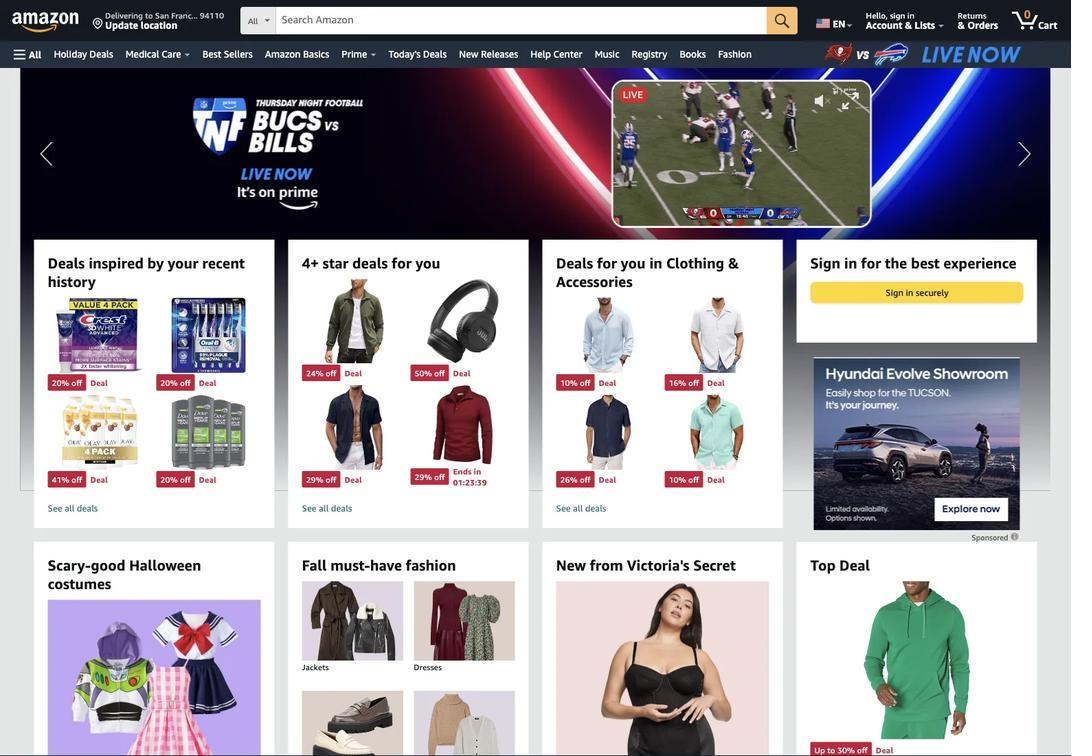 Task type: vqa. For each thing, say whether or not it's contained in the screenshot.
Report an issue with this product or seller icon
no



Task type: locate. For each thing, give the bounding box(es) containing it.
1 horizontal spatial all
[[248, 16, 258, 26]]

new inside "main content"
[[556, 557, 586, 574]]

new left 'from'
[[556, 557, 586, 574]]

see all deals down 41% off
[[48, 504, 98, 514]]

0 horizontal spatial 29% off
[[306, 475, 336, 485]]

deals right today's
[[423, 48, 447, 60]]

deals for deals for you in clothing & accessories
[[585, 504, 607, 514]]

deal down crest 3d white toothpaste, advanced luminous mint, teeth whitening toothpaste, 3.7 oz (pack of 4) image
[[90, 378, 108, 388]]

jackets image
[[289, 582, 417, 661]]

1 vertical spatial 10%
[[669, 475, 687, 485]]

29% off left the ends
[[415, 472, 445, 482]]

1 horizontal spatial new
[[556, 557, 586, 574]]

26%
[[561, 475, 578, 485]]

crest 3d white toothpaste, advanced luminous mint, teeth whitening toothpaste, 3.7 oz (pack of 4) image
[[48, 298, 152, 373]]

sign in for the best experience
[[811, 254, 1017, 272]]

& right 'clothing'
[[729, 254, 739, 272]]

off left the ends
[[434, 472, 445, 482]]

10% off down coofandy linen shirt for men blue casual long sleeve beach shirts lightweight summer button down shirt image
[[561, 378, 591, 388]]

20% off for oral-b crossaction all in one soft toothbrushes, deep plaque removal, 6 count image on the top of page
[[161, 378, 191, 388]]

jackets link
[[289, 582, 417, 686]]

deal down the coofandy mens casual linen shirt short sleeve button down shirt summer beach hawaiian shirts light green "image"
[[708, 475, 725, 485]]

deals up the "must-" in the bottom left of the page
[[331, 504, 352, 514]]

1 all from the left
[[65, 504, 74, 514]]

coofandy mens linen wedding shirt guayabera short-sleeve lightweight tee shirts image
[[556, 395, 661, 470]]

deals down 41% off
[[77, 504, 98, 514]]

1 horizontal spatial see all deals
[[302, 504, 352, 514]]

20% off down oral-b crossaction all in one soft toothbrushes, deep plaque removal, 6 count image on the top of page
[[161, 378, 191, 388]]

deals inside deals for you in clothing & accessories
[[556, 254, 594, 272]]

20% off for dove men+care body wash extra fresh for men's skin care body wash effectively washes away bacteria while nourishing your skin, 18 fl oz (pack of 4) image on the bottom
[[161, 475, 191, 485]]

main content
[[0, 68, 1072, 757]]

in left the
[[845, 254, 858, 272]]

new releases
[[459, 48, 518, 60]]

for inside deals for you in clothing & accessories
[[597, 254, 617, 272]]

all down 26% off
[[573, 504, 583, 514]]

coofandy men's casual pullover sweatshirt polo collar sweater napping inside red image
[[411, 386, 515, 465]]

off for coofandy linen shirt for men blue casual long sleeve beach shirts lightweight summer button down shirt image
[[580, 378, 591, 388]]

off down dove men+care body wash extra fresh for men's skin care body wash effectively washes away bacteria while nourishing your skin, 18 fl oz (pack of 4) image on the bottom
[[180, 475, 191, 485]]

see all deals link up halloween
[[48, 503, 261, 515]]

1 for from the left
[[392, 254, 412, 272]]

off for coofandy men's casual pullover sweatshirt polo collar sweater napping inside red image
[[434, 472, 445, 482]]

0 horizontal spatial all
[[65, 504, 74, 514]]

see all deals
[[48, 504, 98, 514], [302, 504, 352, 514], [556, 504, 607, 514]]

in left 'clothing'
[[650, 254, 663, 272]]

1 vertical spatial 10% off
[[669, 475, 699, 485]]

0 horizontal spatial &
[[729, 254, 739, 272]]

in inside deals for you in clothing & accessories
[[650, 254, 663, 272]]

off for coofandy mens casual shirts short sleeve linen casual button down shirts for men fashion summer beach shirt regular fit navy blue - xxl image
[[326, 475, 336, 485]]

01:23:39
[[453, 478, 487, 487]]

deal for coofandy linen shirt for men blue casual long sleeve beach shirts lightweight summer button down shirt image
[[599, 378, 617, 388]]

bucs vs. bills now image
[[797, 41, 1072, 68]]

off right 24%
[[326, 369, 336, 378]]

off down coofandy mens casual shirts short sleeve linen casual button down shirts for men fashion summer beach shirt regular fit navy blue - xxl image
[[326, 475, 336, 485]]

29% off for coofandy men's casual pullover sweatshirt polo collar sweater napping inside red image
[[415, 472, 445, 482]]

off right 26%
[[580, 475, 591, 485]]

20%
[[52, 378, 69, 388], [161, 378, 178, 388], [161, 475, 178, 485]]

deal right 26% off
[[599, 475, 617, 485]]

deals up history
[[48, 254, 85, 272]]

off right "16%"
[[689, 378, 699, 388]]

10% off down the coofandy mens casual linen shirt short sleeve button down shirt summer beach hawaiian shirts light green "image"
[[669, 475, 699, 485]]

1 horizontal spatial to
[[828, 746, 836, 756]]

1 vertical spatial to
[[828, 746, 836, 756]]

up
[[815, 746, 826, 756]]

deals
[[352, 254, 388, 272], [77, 504, 98, 514], [331, 504, 352, 514], [585, 504, 607, 514]]

in inside ends in 01:23:39
[[474, 467, 481, 476]]

victoria's
[[627, 557, 690, 574]]

ends in 01:23:39
[[453, 467, 487, 487]]

off for crest 3d white toothpaste, advanced luminous mint, teeth whitening toothpaste, 3.7 oz (pack of 4) image
[[71, 378, 82, 388]]

new releases link
[[453, 45, 525, 64]]

you inside deals for you in clothing & accessories
[[621, 254, 646, 272]]

olay ultra rich moisture body wash with shea butter, 22oz (pack of 4) image
[[48, 395, 152, 470]]

to left 30
[[828, 746, 836, 756]]

fall must-have fashion
[[302, 557, 456, 574]]

0 horizontal spatial see all deals link
[[48, 503, 261, 515]]

0 vertical spatial to
[[145, 10, 153, 20]]

scary-
[[48, 557, 91, 574]]

off down crest 3d white toothpaste, advanced luminous mint, teeth whitening toothpaste, 3.7 oz (pack of 4) image
[[71, 378, 82, 388]]

2 you from the left
[[621, 254, 646, 272]]

you up jbl tune 510bt: wireless on-ear headphones with purebass sound - black image
[[416, 254, 440, 272]]

see all deals link up have
[[302, 503, 515, 515]]

sign for sign in for the best experience
[[811, 254, 841, 272]]

1 horizontal spatial you
[[621, 254, 646, 272]]

all
[[248, 16, 258, 26], [29, 49, 42, 60]]

3 all from the left
[[573, 504, 583, 514]]

deal right 50% off
[[453, 369, 471, 378]]

deals down 26% off
[[585, 504, 607, 514]]

sign in securely
[[886, 287, 949, 298]]

see for 4+ star deals for you
[[302, 504, 317, 514]]

prime video web player element
[[614, 82, 870, 226]]

deals for 4+ star deals for you
[[331, 504, 352, 514]]

new left releases
[[459, 48, 479, 60]]

see up fall
[[302, 504, 317, 514]]

&
[[905, 19, 913, 31], [958, 19, 965, 31], [729, 254, 739, 272]]

dove men+care body wash extra fresh for men's skin care body wash effectively washes away bacteria while nourishing your skin, 18 fl oz (pack of 4) image
[[156, 395, 261, 470]]

3 see from the left
[[556, 504, 571, 514]]

deals right holiday
[[90, 48, 113, 60]]

10% off for coofandy linen shirt for men blue casual long sleeve beach shirts lightweight summer button down shirt image
[[561, 378, 591, 388]]

in right sign
[[908, 10, 915, 20]]

& left 'orders'
[[958, 19, 965, 31]]

costumes
[[48, 576, 111, 593]]

10%
[[561, 378, 578, 388], [669, 475, 687, 485]]

accessories
[[556, 273, 633, 290]]

10% off
[[561, 378, 591, 388], [669, 475, 699, 485]]

coofandy men's shirt jacket summer lightweight varsity jacket casual bomber coats image
[[302, 279, 407, 364]]

2 all from the left
[[319, 504, 329, 514]]

2 horizontal spatial for
[[862, 254, 882, 272]]

2 see all deals from the left
[[302, 504, 352, 514]]

all for 4+ star deals for you
[[319, 504, 329, 514]]

deal for amazon essentials men's apparel image
[[876, 746, 894, 756]]

sign
[[811, 254, 841, 272], [886, 287, 904, 298]]

off down oral-b crossaction all in one soft toothbrushes, deep plaque removal, 6 count image on the top of page
[[180, 378, 191, 388]]

41%
[[52, 475, 69, 485]]

securely
[[916, 287, 949, 298]]

deal down oral-b crossaction all in one soft toothbrushes, deep plaque removal, 6 count image on the top of page
[[199, 378, 216, 388]]

1 horizontal spatial 10%
[[669, 475, 687, 485]]

you up "accessories"
[[621, 254, 646, 272]]

1 horizontal spatial see
[[302, 504, 317, 514]]

1 horizontal spatial see all deals link
[[302, 503, 515, 515]]

1 vertical spatial sign
[[886, 287, 904, 298]]

1 horizontal spatial &
[[905, 19, 913, 31]]

see
[[48, 504, 62, 514], [302, 504, 317, 514], [556, 504, 571, 514]]

music link
[[589, 45, 626, 64]]

new inside new releases link
[[459, 48, 479, 60]]

30
[[838, 746, 848, 756]]

0 horizontal spatial sign
[[811, 254, 841, 272]]

see all deals for deals for you in clothing & accessories
[[556, 504, 607, 514]]

29%
[[415, 472, 432, 482], [306, 475, 324, 485]]

hello,
[[866, 10, 888, 20]]

3 for from the left
[[862, 254, 882, 272]]

2 horizontal spatial all
[[573, 504, 583, 514]]

deal right 41% off
[[90, 475, 108, 485]]

medical care
[[126, 48, 181, 60]]

new for new releases
[[459, 48, 479, 60]]

see for deals for you in clothing & accessories
[[556, 504, 571, 514]]

1 see all deals link from the left
[[48, 503, 261, 515]]

0 vertical spatial all
[[248, 16, 258, 26]]

1 horizontal spatial sign
[[886, 287, 904, 298]]

deal right %
[[876, 746, 894, 756]]

up to 30 % off
[[815, 746, 868, 756]]

20% down crest 3d white toothpaste, advanced luminous mint, teeth whitening toothpaste, 3.7 oz (pack of 4) image
[[52, 378, 69, 388]]

1 horizontal spatial 29%
[[415, 472, 432, 482]]

& left "lists"
[[905, 19, 913, 31]]

1 horizontal spatial 10% off
[[669, 475, 699, 485]]

0 horizontal spatial for
[[392, 254, 412, 272]]

1 see from the left
[[48, 504, 62, 514]]

coofandy men's short sleeve button up shirts lightweight cotton waffle knit t shirts white image
[[665, 298, 770, 373]]

the
[[885, 254, 908, 272]]

deals
[[90, 48, 113, 60], [423, 48, 447, 60], [48, 254, 85, 272], [556, 254, 594, 272]]

0 horizontal spatial 10% off
[[561, 378, 591, 388]]

in left securely
[[906, 287, 914, 298]]

0 vertical spatial 10% off
[[561, 378, 591, 388]]

see all deals up fall
[[302, 504, 352, 514]]

0 horizontal spatial 29%
[[306, 475, 324, 485]]

off for oral-b crossaction all in one soft toothbrushes, deep plaque removal, 6 count image on the top of page
[[180, 378, 191, 388]]

2 horizontal spatial see all deals
[[556, 504, 607, 514]]

see down the 41%
[[48, 504, 62, 514]]

2 see from the left
[[302, 504, 317, 514]]

all up fall
[[319, 504, 329, 514]]

releases
[[481, 48, 518, 60]]

0 horizontal spatial see
[[48, 504, 62, 514]]

2 horizontal spatial see
[[556, 504, 571, 514]]

off
[[326, 369, 336, 378], [434, 369, 445, 378], [71, 378, 82, 388], [180, 378, 191, 388], [580, 378, 591, 388], [689, 378, 699, 388], [434, 472, 445, 482], [71, 475, 82, 485], [180, 475, 191, 485], [326, 475, 336, 485], [580, 475, 591, 485], [689, 475, 699, 485], [857, 746, 868, 756]]

0 horizontal spatial new
[[459, 48, 479, 60]]

3 see all deals link from the left
[[556, 503, 770, 515]]

fashion
[[719, 48, 752, 60]]

live
[[623, 89, 643, 100]]

1 vertical spatial new
[[556, 557, 586, 574]]

20% off down crest 3d white toothpaste, advanced luminous mint, teeth whitening toothpaste, 3.7 oz (pack of 4) image
[[52, 378, 82, 388]]

new from victoria's secret
[[556, 557, 736, 574]]

prime
[[342, 48, 367, 60]]

care
[[162, 48, 181, 60]]

deal for olay ultra rich moisture body wash with shea butter, 22oz (pack of 4) image
[[90, 475, 108, 485]]

today's deals link
[[382, 45, 453, 64]]

10% down coofandy linen shirt for men blue casual long sleeve beach shirts lightweight summer button down shirt image
[[561, 378, 578, 388]]

& inside deals for you in clothing & accessories
[[729, 254, 739, 272]]

all inside 'button'
[[29, 49, 42, 60]]

deal right 16% off
[[708, 378, 725, 388]]

20% for oral-b crossaction all in one soft toothbrushes, deep plaque removal, 6 count image on the top of page
[[161, 378, 178, 388]]

sponsored
[[972, 533, 1011, 542]]

to left san
[[145, 10, 153, 20]]

san
[[155, 10, 169, 20]]

your
[[168, 254, 198, 272]]

see all deals link up victoria's
[[556, 503, 770, 515]]

29% off down coofandy mens casual shirts short sleeve linen casual button down shirts for men fashion summer beach shirt regular fit navy blue - xxl image
[[306, 475, 336, 485]]

1 see all deals from the left
[[48, 504, 98, 514]]

lists
[[915, 19, 936, 31]]

holiday deals
[[54, 48, 113, 60]]

0 horizontal spatial to
[[145, 10, 153, 20]]

for left the
[[862, 254, 882, 272]]

None submit
[[767, 7, 798, 34]]

10% down the coofandy mens casual linen shirt short sleeve button down shirt summer beach hawaiian shirts light green "image"
[[669, 475, 687, 485]]

medical care link
[[120, 45, 196, 64]]

experience
[[944, 254, 1017, 272]]

deals up "accessories"
[[556, 254, 594, 272]]

2 horizontal spatial &
[[958, 19, 965, 31]]

leave feedback on sponsored ad element
[[972, 533, 1020, 542]]

20% off down dove men+care body wash extra fresh for men's skin care body wash effectively washes away bacteria while nourishing your skin, 18 fl oz (pack of 4) image on the bottom
[[161, 475, 191, 485]]

new for new from victoria's secret
[[556, 557, 586, 574]]

you
[[416, 254, 440, 272], [621, 254, 646, 272]]

29% down coofandy mens casual shirts short sleeve linen casual button down shirts for men fashion summer beach shirt regular fit navy blue - xxl image
[[306, 475, 324, 485]]

off right 50%
[[434, 369, 445, 378]]

scary-good halloween costumes
[[48, 557, 201, 593]]

for up "accessories"
[[597, 254, 617, 272]]

2 horizontal spatial see all deals link
[[556, 503, 770, 515]]

1 horizontal spatial for
[[597, 254, 617, 272]]

deals inspired by your recent history
[[48, 254, 245, 290]]

secret
[[694, 557, 736, 574]]

deals right star
[[352, 254, 388, 272]]

20% down dove men+care body wash extra fresh for men's skin care body wash effectively washes away bacteria while nourishing your skin, 18 fl oz (pack of 4) image on the bottom
[[161, 475, 178, 485]]

all down 41% off
[[65, 504, 74, 514]]

all up sellers on the left top
[[248, 16, 258, 26]]

off down the coofandy mens casual linen shirt short sleeve button down shirt summer beach hawaiian shirts light green "image"
[[689, 475, 699, 485]]

29% left the ends
[[415, 472, 432, 482]]

20% down oral-b crossaction all in one soft toothbrushes, deep plaque removal, 6 count image on the top of page
[[161, 378, 178, 388]]

2 see all deals link from the left
[[302, 503, 515, 515]]

cart
[[1039, 19, 1058, 31]]

for
[[392, 254, 412, 272], [597, 254, 617, 272], [862, 254, 882, 272]]

deal for dove men+care body wash extra fresh for men's skin care body wash effectively washes away bacteria while nourishing your skin, 18 fl oz (pack of 4) image on the bottom
[[199, 475, 216, 485]]

& inside returns & orders
[[958, 19, 965, 31]]

10% for coofandy linen shirt for men blue casual long sleeve beach shirts lightweight summer button down shirt image
[[561, 378, 578, 388]]

see all deals link
[[48, 503, 261, 515], [302, 503, 515, 515], [556, 503, 770, 515]]

amazon basics
[[265, 48, 329, 60]]

0 horizontal spatial you
[[416, 254, 440, 272]]

& for returns
[[958, 19, 965, 31]]

deal right 24% off
[[345, 369, 362, 378]]

victoria's secret model is wearing a black lace bodysuit shown against a hot pink background. image
[[533, 582, 793, 757]]

to for delivering to san franc... 94110 update location
[[145, 10, 153, 20]]

sign for sign in securely
[[886, 287, 904, 298]]

20% off
[[52, 378, 82, 388], [161, 378, 191, 388], [161, 475, 191, 485]]

1 horizontal spatial all
[[319, 504, 329, 514]]

to inside delivering to san franc... 94110 update location
[[145, 10, 153, 20]]

deal
[[345, 369, 362, 378], [453, 369, 471, 378], [90, 378, 108, 388], [199, 378, 216, 388], [599, 378, 617, 388], [708, 378, 725, 388], [90, 475, 108, 485], [199, 475, 216, 485], [345, 475, 362, 485], [599, 475, 617, 485], [708, 475, 725, 485], [840, 557, 871, 574], [876, 746, 894, 756]]

0 horizontal spatial 10%
[[561, 378, 578, 388]]

all down amazon "image"
[[29, 49, 42, 60]]

0 vertical spatial 10%
[[561, 378, 578, 388]]

2 for from the left
[[597, 254, 617, 272]]

today's deals
[[389, 48, 447, 60]]

amazon essentials men's apparel image
[[864, 582, 971, 740]]

0 horizontal spatial see all deals
[[48, 504, 98, 514]]

3 see all deals from the left
[[556, 504, 607, 514]]

for right star
[[392, 254, 412, 272]]

inspired
[[89, 254, 144, 272]]

deal down coofandy mens casual shirts short sleeve linen casual button down shirts for men fashion summer beach shirt regular fit navy blue - xxl image
[[345, 475, 362, 485]]

ends
[[453, 467, 472, 476]]

0 vertical spatial sign
[[811, 254, 841, 272]]

deal down dove men+care body wash extra fresh for men's skin care body wash effectively washes away bacteria while nourishing your skin, 18 fl oz (pack of 4) image on the bottom
[[199, 475, 216, 485]]

deals inside deals inspired by your recent history
[[48, 254, 85, 272]]

off down coofandy linen shirt for men blue casual long sleeve beach shirts lightweight summer button down shirt image
[[580, 378, 591, 388]]

0 vertical spatial new
[[459, 48, 479, 60]]

new
[[459, 48, 479, 60], [556, 557, 586, 574]]

0 horizontal spatial all
[[29, 49, 42, 60]]

see all deals down 26% off
[[556, 504, 607, 514]]

deal for coofandy mens casual shirts short sleeve linen casual button down shirts for men fashion summer beach shirt regular fit navy blue - xxl image
[[345, 475, 362, 485]]

in up 01:23:39 on the bottom left
[[474, 467, 481, 476]]

1 horizontal spatial 29% off
[[415, 472, 445, 482]]

see down 26%
[[556, 504, 571, 514]]

shoes image
[[289, 692, 417, 757]]

best sellers
[[203, 48, 253, 60]]

deal down coofandy linen shirt for men blue casual long sleeve beach shirts lightweight summer button down shirt image
[[599, 378, 617, 388]]

1 vertical spatial all
[[29, 49, 42, 60]]

deal for crest 3d white toothpaste, advanced luminous mint, teeth whitening toothpaste, 3.7 oz (pack of 4) image
[[90, 378, 108, 388]]

to inside "main content"
[[828, 746, 836, 756]]

off right the 41%
[[71, 475, 82, 485]]



Task type: describe. For each thing, give the bounding box(es) containing it.
best sellers link
[[196, 45, 259, 64]]

deal for the coofandy mens casual linen shirt short sleeve button down shirt summer beach hawaiian shirts light green "image"
[[708, 475, 725, 485]]

history
[[48, 273, 96, 290]]

best
[[203, 48, 221, 60]]

10% off for the coofandy mens casual linen shirt short sleeve button down shirt summer beach hawaiian shirts light green "image"
[[669, 475, 699, 485]]

all for deals inspired by your recent history
[[65, 504, 74, 514]]

26% off
[[561, 475, 591, 485]]

off for jbl tune 510bt: wireless on-ear headphones with purebass sound - black image
[[434, 369, 445, 378]]

in for sign in securely
[[906, 287, 914, 298]]

by
[[148, 254, 164, 272]]

recent
[[202, 254, 245, 272]]

see for deals inspired by your recent history
[[48, 504, 62, 514]]

amazon
[[265, 48, 301, 60]]

20% off for crest 3d white toothpaste, advanced luminous mint, teeth whitening toothpaste, 3.7 oz (pack of 4) image
[[52, 378, 82, 388]]

books link
[[674, 45, 713, 64]]

jackets
[[302, 663, 329, 672]]

see all deals link for deals for you in clothing & accessories
[[556, 503, 770, 515]]

16% off
[[669, 378, 699, 388]]

50% off
[[415, 369, 445, 378]]

main content containing deals inspired by your recent history
[[0, 68, 1072, 757]]

All search field
[[241, 7, 798, 36]]

en link
[[808, 3, 859, 38]]

16%
[[669, 378, 687, 388]]

24%
[[306, 369, 324, 378]]

navigation navigation
[[0, 0, 1072, 68]]

music
[[595, 48, 620, 60]]

%
[[848, 746, 855, 756]]

have
[[370, 557, 402, 574]]

off for coofandy mens linen wedding shirt guayabera short-sleeve lightweight tee shirts 'image'
[[580, 475, 591, 485]]

help center
[[531, 48, 583, 60]]

prime link
[[336, 45, 382, 64]]

29% for coofandy men's casual pullover sweatshirt polo collar sweater napping inside red image
[[415, 472, 432, 482]]

deal for the coofandy men's shirt jacket summer lightweight varsity jacket casual bomber coats image at the top of page
[[345, 369, 362, 378]]

sign in securely link
[[811, 283, 1023, 303]]

amazon image
[[12, 12, 79, 33]]

expand player image
[[843, 93, 859, 109]]

deal for coofandy mens linen wedding shirt guayabera short-sleeve lightweight tee shirts 'image'
[[599, 475, 617, 485]]

oral-b crossaction all in one soft toothbrushes, deep plaque removal, 6 count image
[[156, 298, 261, 373]]

star
[[323, 254, 349, 272]]

coofandy linen shirt for men blue casual long sleeve beach shirts lightweight summer button down shirt image
[[556, 298, 661, 373]]

deal right top
[[840, 557, 871, 574]]

best
[[911, 254, 940, 272]]

coofandy mens casual shirts short sleeve linen casual button down shirts for men fashion summer beach shirt regular fit navy blue - xxl image
[[302, 386, 407, 470]]

account & lists
[[866, 19, 936, 31]]

delivering to san franc... 94110 update location
[[105, 10, 224, 31]]

clothing
[[667, 254, 725, 272]]

fall
[[302, 557, 327, 574]]

20% for dove men+care body wash extra fresh for men's skin care body wash effectively washes away bacteria while nourishing your skin, 18 fl oz (pack of 4) image on the bottom
[[161, 475, 178, 485]]

medical
[[126, 48, 159, 60]]

dresses link
[[401, 582, 528, 686]]

deal for the coofandy men's short sleeve button up shirts lightweight cotton waffle knit t shirts white image in the top right of the page
[[708, 378, 725, 388]]

off for the coofandy men's shirt jacket summer lightweight varsity jacket casual bomber coats image at the top of page
[[326, 369, 336, 378]]

see all deals link for 4+ star deals for you
[[302, 503, 515, 515]]

off right %
[[857, 746, 868, 756]]

none submit inside all search field
[[767, 7, 798, 34]]

& for account
[[905, 19, 913, 31]]

deals for you in clothing & accessories
[[556, 254, 739, 290]]

books
[[680, 48, 706, 60]]

good
[[91, 557, 125, 574]]

center
[[554, 48, 583, 60]]

halloween
[[129, 557, 201, 574]]

account
[[866, 19, 903, 31]]

see all deals for deals inspired by your recent history
[[48, 504, 98, 514]]

must-
[[331, 557, 370, 574]]

sponsored link
[[972, 531, 1020, 544]]

sign
[[890, 10, 906, 20]]

coofandy mens casual linen shirt short sleeve button down shirt summer beach hawaiian shirts light green image
[[665, 395, 770, 470]]

see all deals for 4+ star deals for you
[[302, 504, 352, 514]]

off for olay ultra rich moisture body wash with shea butter, 22oz (pack of 4) image
[[71, 475, 82, 485]]

29% off for coofandy mens casual shirts short sleeve linen casual button down shirts for men fashion summer beach shirt regular fit navy blue - xxl image
[[306, 475, 336, 485]]

20% for crest 3d white toothpaste, advanced luminous mint, teeth whitening toothpaste, 3.7 oz (pack of 4) image
[[52, 378, 69, 388]]

orders
[[968, 19, 999, 31]]

registry
[[632, 48, 668, 60]]

today's
[[389, 48, 421, 60]]

41% off
[[52, 475, 82, 485]]

registry link
[[626, 45, 674, 64]]

deal for oral-b crossaction all in one soft toothbrushes, deep plaque removal, 6 count image on the top of page
[[199, 378, 216, 388]]

in for sign in for the best experience
[[845, 254, 858, 272]]

fashion link
[[713, 45, 758, 64]]

scary-good halloween costumes image
[[36, 601, 273, 757]]

franc...
[[171, 10, 198, 20]]

returns
[[958, 10, 987, 20]]

dresses
[[414, 663, 442, 672]]

in inside navigation navigation
[[908, 10, 915, 20]]

in for ends in 01:23:39
[[474, 467, 481, 476]]

top deal
[[811, 557, 871, 574]]

1 you from the left
[[416, 254, 440, 272]]

see all deals link for deals inspired by your recent history
[[48, 503, 261, 515]]

50%
[[415, 369, 432, 378]]

off for the coofandy men's short sleeve button up shirts lightweight cotton waffle knit t shirts white image in the top right of the page
[[689, 378, 699, 388]]

update
[[105, 19, 138, 31]]

all button
[[8, 41, 48, 68]]

to for up to 30 % off
[[828, 746, 836, 756]]

un mute image
[[815, 95, 832, 107]]

off for the coofandy mens casual linen shirt short sleeve button down shirt summer beach hawaiian shirts light green "image"
[[689, 475, 699, 485]]

deal for jbl tune 510bt: wireless on-ear headphones with purebass sound - black image
[[453, 369, 471, 378]]

jbl tune 510bt: wireless on-ear headphones with purebass sound - black image
[[411, 279, 515, 364]]

Search Amazon text field
[[276, 8, 767, 34]]

all inside all search field
[[248, 16, 258, 26]]

returns & orders
[[958, 10, 999, 31]]

web player element
[[614, 82, 870, 226]]

holiday deals link
[[48, 45, 120, 64]]

24% off
[[306, 369, 336, 378]]

fashion
[[406, 557, 456, 574]]

en
[[833, 18, 846, 29]]

deals for deals inspired by your recent history
[[77, 504, 98, 514]]

holiday
[[54, 48, 87, 60]]

10% for the coofandy mens casual linen shirt short sleeve button down shirt summer beach hawaiian shirts light green "image"
[[669, 475, 687, 485]]

delivering
[[105, 10, 143, 20]]

prime video web player element
[[614, 82, 870, 226]]

amazon basics link
[[259, 45, 336, 64]]

all for deals for you in clothing & accessories
[[573, 504, 583, 514]]

dresses image
[[401, 582, 528, 661]]

location
[[141, 19, 178, 31]]

4+
[[302, 254, 319, 272]]

94110
[[200, 10, 224, 20]]

help
[[531, 48, 551, 60]]

hello, sign in
[[866, 10, 915, 20]]

0
[[1025, 8, 1031, 21]]

sellers
[[224, 48, 253, 60]]

4+ star deals for you
[[302, 254, 440, 272]]

29% for coofandy mens casual shirts short sleeve linen casual button down shirts for men fashion summer beach shirt regular fit navy blue - xxl image
[[306, 475, 324, 485]]

sweaters image
[[401, 692, 528, 757]]

off for dove men+care body wash extra fresh for men's skin care body wash effectively washes away bacteria while nourishing your skin, 18 fl oz (pack of 4) image on the bottom
[[180, 475, 191, 485]]



